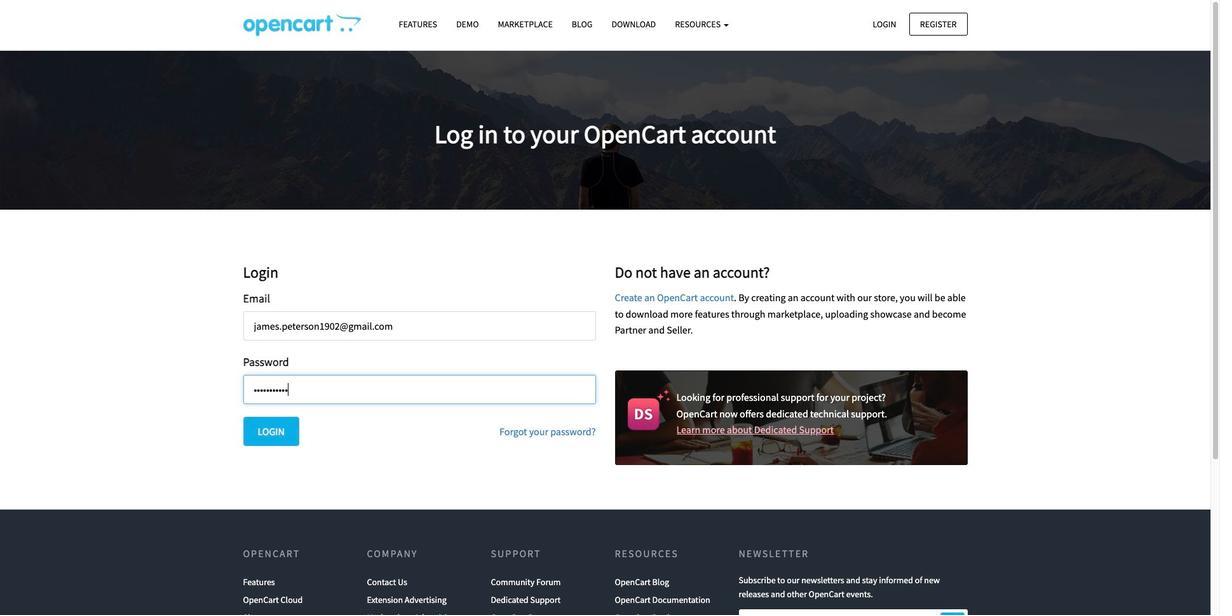Task type: vqa. For each thing, say whether or not it's contained in the screenshot.
Japanese (日本語) Opencart 3 Languages link
no



Task type: locate. For each thing, give the bounding box(es) containing it.
Email text field
[[243, 312, 596, 341]]

opencart - account login image
[[243, 13, 361, 36]]

Password password field
[[243, 375, 596, 404]]

Enter your email address text field
[[739, 610, 968, 615]]



